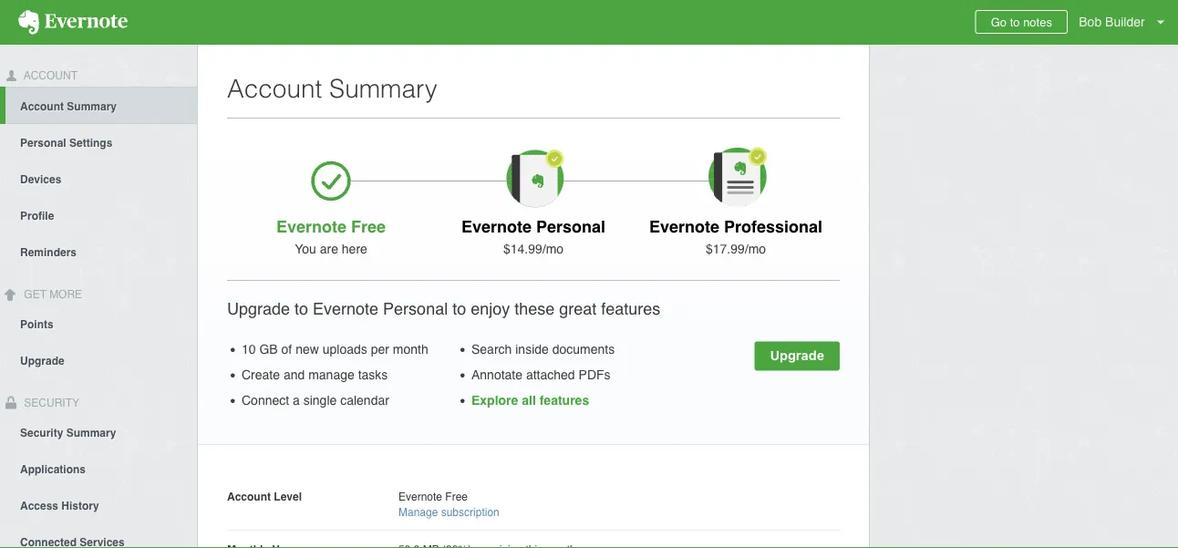 Task type: vqa. For each thing, say whether or not it's contained in the screenshot.
of
yes



Task type: locate. For each thing, give the bounding box(es) containing it.
reminders
[[20, 246, 77, 259]]

$17.99/
[[706, 242, 749, 256]]

enjoy
[[471, 299, 510, 318]]

security summary link
[[0, 414, 197, 450]]

summary
[[329, 74, 438, 103], [67, 100, 117, 113], [66, 426, 116, 439]]

2 horizontal spatial personal
[[537, 217, 606, 236]]

evernote inside evernote free you are here
[[276, 217, 347, 236]]

0 horizontal spatial to
[[295, 299, 308, 318]]

evernote up manage
[[399, 490, 443, 503]]

evernote up $17.99/
[[650, 217, 720, 236]]

personal up $14.99/
[[537, 217, 606, 236]]

1 horizontal spatial free
[[446, 490, 468, 503]]

security up the applications
[[20, 426, 63, 439]]

security up security summary
[[21, 397, 79, 409]]

mo
[[546, 242, 564, 256], [749, 242, 767, 256]]

security
[[21, 397, 79, 409], [20, 426, 63, 439]]

account summary link
[[5, 87, 197, 124]]

1 horizontal spatial personal
[[383, 299, 448, 318]]

1 horizontal spatial mo
[[749, 242, 767, 256]]

personal
[[20, 137, 66, 149], [537, 217, 606, 236], [383, 299, 448, 318]]

account
[[21, 69, 78, 82], [227, 74, 322, 103], [20, 100, 64, 113], [227, 490, 271, 503]]

points link
[[0, 305, 197, 342]]

month
[[393, 342, 429, 357]]

1 horizontal spatial upgrade link
[[755, 342, 840, 371]]

to left enjoy
[[453, 299, 466, 318]]

evernote for evernote personal
[[462, 217, 532, 236]]

evernote inside evernote professional $17.99/ mo
[[650, 217, 720, 236]]

evernote for evernote free
[[276, 217, 347, 236]]

1 vertical spatial personal
[[537, 217, 606, 236]]

free for evernote free you are here
[[351, 217, 386, 236]]

explore all features
[[472, 393, 590, 408]]

1 vertical spatial security
[[20, 426, 63, 439]]

features
[[602, 299, 661, 318], [540, 393, 590, 408]]

to for notes
[[1011, 15, 1021, 29]]

of
[[282, 342, 292, 357]]

to
[[1011, 15, 1021, 29], [295, 299, 308, 318], [453, 299, 466, 318]]

evernote personal $14.99/ mo
[[462, 217, 606, 256]]

personal up month
[[383, 299, 448, 318]]

tasks
[[358, 368, 388, 382]]

free inside evernote free manage subscription
[[446, 490, 468, 503]]

0 vertical spatial features
[[602, 299, 661, 318]]

applications
[[20, 463, 86, 476]]

0 vertical spatial free
[[351, 217, 386, 236]]

evernote image
[[0, 10, 146, 35]]

notes
[[1024, 15, 1053, 29]]

profile link
[[0, 197, 197, 233]]

0 horizontal spatial features
[[540, 393, 590, 408]]

free up manage subscription link
[[446, 490, 468, 503]]

0 horizontal spatial account summary
[[20, 100, 117, 113]]

0 horizontal spatial mo
[[546, 242, 564, 256]]

free inside evernote free you are here
[[351, 217, 386, 236]]

level
[[274, 490, 302, 503]]

history
[[61, 499, 99, 512]]

per
[[371, 342, 390, 357]]

gb
[[260, 342, 278, 357]]

annotate attached pdfs
[[472, 368, 611, 382]]

search inside documents
[[472, 342, 615, 357]]

0 horizontal spatial personal
[[20, 137, 66, 149]]

mo down professional
[[749, 242, 767, 256]]

devices
[[20, 173, 61, 186]]

professional
[[725, 217, 823, 236]]

1 horizontal spatial account summary
[[227, 74, 438, 103]]

evernote up you
[[276, 217, 347, 236]]

evernote
[[276, 217, 347, 236], [462, 217, 532, 236], [650, 217, 720, 236], [313, 299, 379, 318], [399, 490, 443, 503]]

annotate
[[472, 368, 523, 382]]

inside
[[516, 342, 549, 357]]

single
[[304, 393, 337, 408]]

to for evernote
[[295, 299, 308, 318]]

devices link
[[0, 160, 197, 197]]

you
[[295, 242, 316, 256]]

1 vertical spatial free
[[446, 490, 468, 503]]

builder
[[1106, 15, 1146, 29]]

upgrade
[[227, 299, 290, 318], [771, 348, 825, 363], [20, 355, 64, 367]]

access history
[[20, 499, 99, 512]]

subscription
[[441, 506, 500, 519]]

get
[[24, 288, 46, 301]]

connect a single calendar
[[242, 393, 390, 408]]

2 mo from the left
[[749, 242, 767, 256]]

upgrade to evernote personal to enjoy these great features
[[227, 299, 661, 318]]

personal up devices
[[20, 137, 66, 149]]

evernote inside evernote personal $14.99/ mo
[[462, 217, 532, 236]]

free
[[351, 217, 386, 236], [446, 490, 468, 503]]

account summary
[[227, 74, 438, 103], [20, 100, 117, 113]]

1 mo from the left
[[546, 242, 564, 256]]

features down attached
[[540, 393, 590, 408]]

evernote up $14.99/
[[462, 217, 532, 236]]

to right "go"
[[1011, 15, 1021, 29]]

a
[[293, 393, 300, 408]]

mo up these
[[546, 242, 564, 256]]

manage subscription link
[[399, 506, 500, 519]]

calendar
[[341, 393, 390, 408]]

upgrade link
[[755, 342, 840, 371], [0, 342, 197, 378]]

2 horizontal spatial to
[[1011, 15, 1021, 29]]

to up new on the bottom left of the page
[[295, 299, 308, 318]]

features right great
[[602, 299, 661, 318]]

mo inside evernote personal $14.99/ mo
[[546, 242, 564, 256]]

attached
[[526, 368, 575, 382]]

account level
[[227, 490, 302, 503]]

0 horizontal spatial upgrade link
[[0, 342, 197, 378]]

0 horizontal spatial free
[[351, 217, 386, 236]]

security for security
[[21, 397, 79, 409]]

0 vertical spatial security
[[21, 397, 79, 409]]

1 vertical spatial features
[[540, 393, 590, 408]]

bob builder
[[1080, 15, 1146, 29]]

go
[[992, 15, 1007, 29]]

2 horizontal spatial upgrade
[[771, 348, 825, 363]]

personal settings link
[[0, 124, 197, 160]]

mo inside evernote professional $17.99/ mo
[[749, 242, 767, 256]]

free up here
[[351, 217, 386, 236]]

uploads
[[323, 342, 368, 357]]

applications link
[[0, 450, 197, 487]]

personal settings
[[20, 137, 113, 149]]



Task type: describe. For each thing, give the bounding box(es) containing it.
get more
[[21, 288, 82, 301]]

evernote professional $17.99/ mo
[[650, 217, 823, 256]]

10
[[242, 342, 256, 357]]

0 horizontal spatial upgrade
[[20, 355, 64, 367]]

1 horizontal spatial to
[[453, 299, 466, 318]]

2 vertical spatial personal
[[383, 299, 448, 318]]

are
[[320, 242, 338, 256]]

summary for security summary link
[[66, 426, 116, 439]]

evernote up uploads
[[313, 299, 379, 318]]

security summary
[[20, 426, 116, 439]]

go to notes link
[[976, 10, 1068, 34]]

more
[[49, 288, 82, 301]]

here
[[342, 242, 368, 256]]

2 upgrade link from the left
[[0, 342, 197, 378]]

mo for personal
[[546, 242, 564, 256]]

10 gb of new uploads per month
[[242, 342, 429, 357]]

documents
[[553, 342, 615, 357]]

explore
[[472, 393, 519, 408]]

reminders link
[[0, 233, 197, 270]]

new
[[296, 342, 319, 357]]

evernote free manage subscription
[[399, 490, 500, 519]]

go to notes
[[992, 15, 1053, 29]]

1 horizontal spatial features
[[602, 299, 661, 318]]

access history link
[[0, 487, 197, 523]]

free for evernote free manage subscription
[[446, 490, 468, 503]]

summary for the account summary link
[[67, 100, 117, 113]]

$14.99/
[[504, 242, 546, 256]]

1 upgrade link from the left
[[755, 342, 840, 371]]

manage
[[309, 368, 355, 382]]

explore all features link
[[472, 393, 590, 408]]

and
[[284, 368, 305, 382]]

0 vertical spatial personal
[[20, 137, 66, 149]]

access
[[20, 499, 58, 512]]

personal inside evernote personal $14.99/ mo
[[537, 217, 606, 236]]

evernote free you are here
[[276, 217, 386, 256]]

profile
[[20, 210, 54, 222]]

create and manage tasks
[[242, 368, 388, 382]]

great
[[560, 299, 597, 318]]

security for security summary
[[20, 426, 63, 439]]

evernote for evernote professional
[[650, 217, 720, 236]]

evernote inside evernote free manage subscription
[[399, 490, 443, 503]]

manage
[[399, 506, 438, 519]]

all
[[522, 393, 536, 408]]

settings
[[69, 137, 113, 149]]

bob
[[1080, 15, 1102, 29]]

bob builder link
[[1075, 0, 1179, 45]]

connect
[[242, 393, 289, 408]]

points
[[20, 318, 54, 331]]

pdfs
[[579, 368, 611, 382]]

mo for professional
[[749, 242, 767, 256]]

search
[[472, 342, 512, 357]]

1 horizontal spatial upgrade
[[227, 299, 290, 318]]

create
[[242, 368, 280, 382]]

these
[[515, 299, 555, 318]]

evernote link
[[0, 0, 146, 45]]



